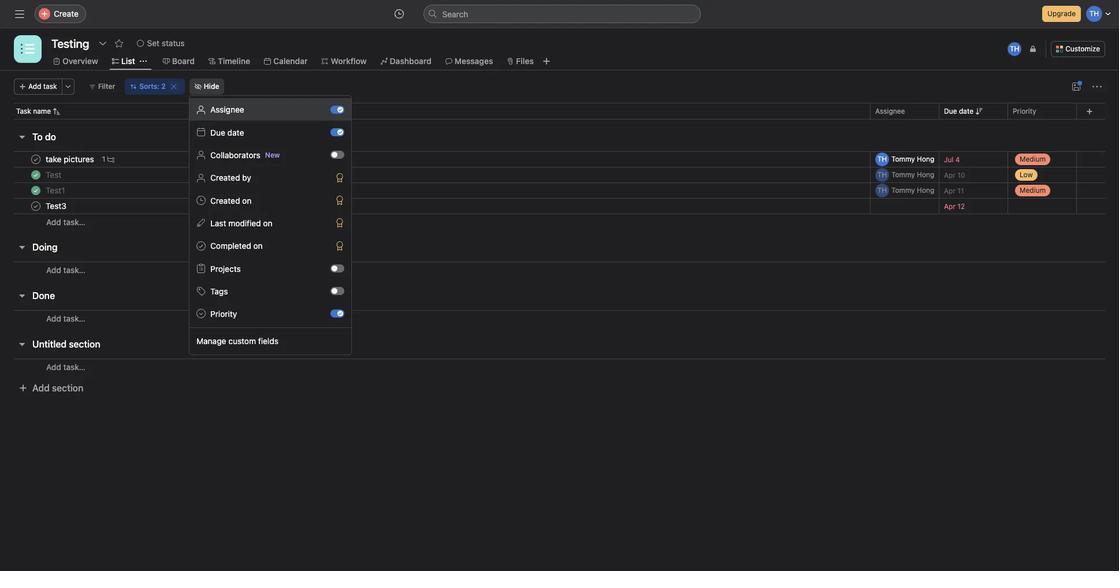 Task type: describe. For each thing, give the bounding box(es) containing it.
add inside header to do tree grid
[[46, 217, 61, 227]]

1 vertical spatial priority
[[210, 309, 237, 319]]

th inside button
[[1011, 45, 1020, 53]]

sorts:
[[139, 82, 160, 91]]

messages link
[[446, 55, 493, 68]]

workflow
[[331, 56, 367, 66]]

workflow link
[[322, 55, 367, 68]]

task
[[43, 82, 57, 91]]

switch for priority
[[331, 310, 345, 318]]

apr for apr 12
[[945, 202, 956, 211]]

1 horizontal spatial priority
[[1013, 107, 1037, 115]]

timeline link
[[209, 55, 250, 68]]

1 vertical spatial date
[[228, 128, 244, 137]]

untitled
[[32, 339, 67, 350]]

completed image for apr 11
[[29, 184, 43, 198]]

hide button
[[189, 79, 225, 95]]

completed checkbox for jul 4
[[29, 153, 43, 166]]

task name
[[16, 107, 51, 116]]

to do button
[[32, 127, 56, 147]]

test cell
[[0, 167, 871, 183]]

create
[[54, 9, 79, 18]]

add task… for second add task… row from the bottom
[[46, 314, 85, 324]]

test3 cell
[[0, 198, 871, 214]]

manage
[[197, 337, 226, 346]]

to do
[[32, 132, 56, 142]]

collapse task list for this section image for to do
[[17, 132, 27, 142]]

upgrade
[[1048, 9, 1076, 18]]

th for jul 4
[[878, 155, 888, 164]]

4
[[956, 155, 961, 164]]

3 add task… row from the top
[[0, 310, 1120, 332]]

clear image
[[170, 83, 177, 90]]

to
[[32, 132, 43, 142]]

create button
[[35, 5, 86, 23]]

0 vertical spatial date
[[960, 107, 974, 115]]

files link
[[507, 55, 534, 68]]

1 vertical spatial due
[[210, 128, 225, 137]]

fields
[[258, 337, 279, 346]]

add task
[[28, 82, 57, 91]]

test1 cell
[[0, 183, 871, 199]]

switch for assignee
[[331, 106, 345, 114]]

untitled section button
[[32, 334, 100, 355]]

customize
[[1066, 45, 1101, 53]]

calendar link
[[264, 55, 308, 68]]

completed image for jul 4
[[29, 153, 43, 166]]

4 add task… row from the top
[[0, 359, 1120, 381]]

1
[[102, 155, 105, 164]]

section for add section
[[52, 383, 83, 394]]

by
[[242, 173, 251, 183]]

collaborators
[[210, 150, 261, 160]]

board
[[172, 56, 195, 66]]

add field image
[[1087, 108, 1094, 115]]

filter button
[[84, 79, 120, 95]]

status
[[162, 38, 185, 48]]

last
[[210, 218, 226, 228]]

dashboard link
[[381, 55, 432, 68]]

tommy hong for apr 10
[[892, 171, 935, 179]]

set status
[[147, 38, 185, 48]]

descending image
[[976, 108, 983, 115]]

menu containing assignee
[[190, 96, 351, 355]]

done button
[[32, 286, 55, 306]]

row containing assignee
[[0, 103, 1120, 124]]

add to starred image
[[114, 39, 123, 48]]

3 task… from the top
[[63, 314, 85, 324]]

tommy hong for jul 4
[[892, 155, 935, 164]]

medium for jul 4
[[1020, 155, 1046, 164]]

manage custom fields
[[197, 337, 279, 346]]

created for created by
[[210, 173, 240, 183]]

on for completed on
[[254, 241, 263, 251]]

collapse task list for this section image for second add task… row from the bottom
[[17, 291, 27, 301]]

apr for apr 11
[[945, 186, 956, 195]]

custom
[[228, 337, 256, 346]]

take pictures cell
[[0, 151, 871, 168]]

add down doing button
[[46, 265, 61, 275]]

completed image for apr 12
[[29, 199, 43, 213]]

low button
[[1009, 165, 1077, 186]]

low
[[1020, 171, 1033, 179]]

2 horizontal spatial on
[[263, 218, 273, 228]]

tommy for apr 11
[[892, 186, 916, 195]]

add task button
[[14, 79, 62, 95]]

new
[[265, 151, 280, 160]]

hong for apr 10
[[917, 171, 935, 179]]

projects
[[210, 264, 241, 274]]

medium button for 11
[[1009, 180, 1077, 201]]

due date inside row
[[945, 107, 974, 115]]

tags
[[210, 287, 228, 296]]

add tab image
[[542, 57, 551, 66]]

apr 12 row
[[0, 196, 1120, 217]]

add down done button
[[46, 314, 61, 324]]

th for apr 11
[[878, 186, 888, 195]]

hong for apr 11
[[917, 186, 935, 195]]

add inside button
[[28, 82, 41, 91]]

save options image
[[1072, 82, 1082, 91]]

medium for apr 11
[[1020, 186, 1046, 195]]

add inside "button"
[[32, 383, 50, 394]]

2
[[161, 82, 166, 91]]

jul 4
[[945, 155, 961, 164]]

manage members image
[[1030, 46, 1037, 53]]

due date inside menu
[[210, 128, 244, 137]]

list image
[[21, 42, 35, 56]]

11
[[958, 186, 965, 195]]

collapse task list for this section image for second add task… row
[[17, 243, 27, 252]]

10
[[958, 171, 966, 179]]

customize button
[[1052, 41, 1106, 57]]

do
[[45, 132, 56, 142]]

2 task… from the top
[[63, 265, 85, 275]]

0 vertical spatial due
[[945, 107, 958, 115]]



Task type: vqa. For each thing, say whether or not it's contained in the screenshot.
first Completed image from the bottom of the Header To do TREE GRID at the top
yes



Task type: locate. For each thing, give the bounding box(es) containing it.
add task… up untitled section button
[[46, 314, 85, 324]]

apr inside row
[[945, 202, 956, 211]]

modified
[[228, 218, 261, 228]]

assignee inside 'checkbox item'
[[210, 105, 244, 115]]

Completed checkbox
[[29, 168, 43, 182], [29, 184, 43, 198]]

header to do tree grid
[[0, 149, 1120, 230]]

2 collapse task list for this section image from the top
[[17, 291, 27, 301]]

2 medium button from the top
[[1009, 180, 1077, 201]]

completed checkbox down to
[[29, 153, 43, 166]]

due date left descending image
[[945, 107, 974, 115]]

3 hong from the top
[[917, 186, 935, 195]]

completed checkbox inside test1 "cell"
[[29, 184, 43, 198]]

1 vertical spatial medium
[[1020, 186, 1046, 195]]

medium button
[[1009, 149, 1077, 170], [1009, 180, 1077, 201]]

section down untitled section
[[52, 383, 83, 394]]

apr 10
[[945, 171, 966, 179]]

hong left apr 11
[[917, 186, 935, 195]]

collapse task list for this section image
[[17, 132, 27, 142], [17, 340, 27, 349]]

0 vertical spatial hong
[[917, 155, 935, 164]]

collapse task list for this section image left to
[[17, 132, 27, 142]]

hong for jul 4
[[917, 155, 935, 164]]

add task… up add section on the left of page
[[46, 362, 85, 372]]

1 horizontal spatial due date
[[945, 107, 974, 115]]

collapse task list for this section image for untitled section
[[17, 340, 27, 349]]

1 vertical spatial tommy
[[892, 171, 916, 179]]

12
[[958, 202, 966, 211]]

created left by
[[210, 173, 240, 183]]

0 vertical spatial on
[[242, 196, 252, 206]]

collapse task list for this section image
[[17, 243, 27, 252], [17, 291, 27, 301]]

1 horizontal spatial on
[[254, 241, 263, 251]]

apr left 10
[[945, 171, 956, 179]]

apr 12
[[945, 202, 966, 211]]

3 apr from the top
[[945, 202, 956, 211]]

tommy for apr 10
[[892, 171, 916, 179]]

5 switch from the top
[[331, 287, 345, 295]]

1 medium from the top
[[1020, 155, 1046, 164]]

add up add section "button"
[[46, 362, 61, 372]]

collapse task list for this section image left untitled in the left bottom of the page
[[17, 340, 27, 349]]

2 switch from the top
[[331, 128, 345, 136]]

completed checkbox left test1 'text box'
[[29, 184, 43, 198]]

task… inside header to do tree grid
[[63, 217, 85, 227]]

1 horizontal spatial assignee
[[876, 107, 906, 115]]

0 vertical spatial completed checkbox
[[29, 168, 43, 182]]

switch for tags
[[331, 287, 345, 295]]

th for apr 10
[[878, 171, 888, 179]]

1 vertical spatial created
[[210, 196, 240, 206]]

sorts: 2
[[139, 82, 166, 91]]

2 add task… from the top
[[46, 265, 85, 275]]

created by
[[210, 173, 251, 183]]

0 horizontal spatial due date
[[210, 128, 244, 137]]

0 vertical spatial due date
[[945, 107, 974, 115]]

priority
[[1013, 107, 1037, 115], [210, 309, 237, 319]]

Test1 text field
[[43, 185, 69, 197]]

on right the modified at the top of page
[[263, 218, 273, 228]]

add task… for second add task… row
[[46, 265, 85, 275]]

1 vertical spatial apr
[[945, 186, 956, 195]]

ascending image
[[53, 108, 60, 115]]

due left descending image
[[945, 107, 958, 115]]

2 apr from the top
[[945, 186, 956, 195]]

Search tasks, projects, and more text field
[[423, 5, 701, 23]]

add task…
[[46, 217, 85, 227], [46, 265, 85, 275], [46, 314, 85, 324], [46, 362, 85, 372]]

3 tommy from the top
[[892, 186, 916, 195]]

add task… for 4th add task… row from the bottom of the page
[[46, 217, 85, 227]]

created on
[[210, 196, 252, 206]]

1 switch from the top
[[331, 106, 345, 114]]

add task… button for second add task… row
[[46, 264, 85, 277]]

filter
[[98, 82, 115, 91]]

on down by
[[242, 196, 252, 206]]

created
[[210, 173, 240, 183], [210, 196, 240, 206]]

1 vertical spatial collapse task list for this section image
[[17, 340, 27, 349]]

due
[[945, 107, 958, 115], [210, 128, 225, 137]]

completed on
[[210, 241, 263, 251]]

completed checkbox left test text field
[[29, 168, 43, 182]]

date
[[960, 107, 974, 115], [228, 128, 244, 137]]

completed checkbox for apr 11
[[29, 184, 43, 198]]

2 add task… button from the top
[[46, 264, 85, 277]]

2 created from the top
[[210, 196, 240, 206]]

add task… down test3 text field
[[46, 217, 85, 227]]

switch
[[331, 106, 345, 114], [331, 128, 345, 136], [331, 151, 345, 159], [331, 265, 345, 273], [331, 287, 345, 295], [331, 310, 345, 318]]

created down the created by
[[210, 196, 240, 206]]

on down the modified at the top of page
[[254, 241, 263, 251]]

tommy hong for apr 11
[[892, 186, 935, 195]]

more actions image
[[65, 83, 71, 90]]

0 vertical spatial tommy
[[892, 155, 916, 164]]

Completed checkbox
[[29, 153, 43, 166], [29, 199, 43, 213]]

timeline
[[218, 56, 250, 66]]

completed image for apr 10
[[29, 168, 43, 182]]

row
[[0, 103, 1120, 124], [14, 119, 1106, 120], [0, 149, 1120, 170], [0, 165, 1120, 186], [0, 180, 1120, 201]]

1 medium button from the top
[[1009, 149, 1077, 170]]

0 vertical spatial completed image
[[29, 153, 43, 166]]

1 button
[[100, 154, 117, 165]]

completed image inside test cell
[[29, 168, 43, 182]]

medium button down the low
[[1009, 180, 1077, 201]]

add task… down doing button
[[46, 265, 85, 275]]

add section button
[[14, 378, 88, 399]]

0 horizontal spatial on
[[242, 196, 252, 206]]

add task… button for 4th add task… row from the bottom of the page
[[46, 216, 85, 229]]

completed checkbox inside test3 cell
[[29, 199, 43, 213]]

calendar
[[273, 56, 308, 66]]

1 vertical spatial collapse task list for this section image
[[17, 291, 27, 301]]

on
[[242, 196, 252, 206], [263, 218, 273, 228], [254, 241, 263, 251]]

section inside "button"
[[52, 383, 83, 394]]

1 vertical spatial on
[[263, 218, 273, 228]]

0 vertical spatial tommy hong
[[892, 155, 935, 164]]

add
[[28, 82, 41, 91], [46, 217, 61, 227], [46, 265, 61, 275], [46, 314, 61, 324], [46, 362, 61, 372], [32, 383, 50, 394]]

untitled section
[[32, 339, 100, 350]]

show options image
[[98, 39, 107, 48]]

6 switch from the top
[[331, 310, 345, 318]]

tommy left apr 10 at the top of page
[[892, 171, 916, 179]]

hide
[[204, 82, 219, 91]]

tommy hong left apr 11
[[892, 186, 935, 195]]

Test3 text field
[[43, 201, 70, 212]]

add section
[[32, 383, 83, 394]]

0 vertical spatial created
[[210, 173, 240, 183]]

medium button up the low
[[1009, 149, 1077, 170]]

1 hong from the top
[[917, 155, 935, 164]]

1 horizontal spatial date
[[960, 107, 974, 115]]

0 vertical spatial collapse task list for this section image
[[17, 243, 27, 252]]

0 vertical spatial section
[[69, 339, 100, 350]]

completed checkbox inside take pictures cell
[[29, 153, 43, 166]]

2 completed image from the top
[[29, 199, 43, 213]]

1 vertical spatial completed checkbox
[[29, 199, 43, 213]]

hong
[[917, 155, 935, 164], [917, 171, 935, 179], [917, 186, 935, 195]]

0 vertical spatial completed checkbox
[[29, 153, 43, 166]]

upgrade button
[[1043, 6, 1082, 22]]

3 tommy hong from the top
[[892, 186, 935, 195]]

on for created on
[[242, 196, 252, 206]]

date up 'collaborators'
[[228, 128, 244, 137]]

0 vertical spatial medium button
[[1009, 149, 1077, 170]]

completed
[[210, 241, 251, 251]]

medium button for 4
[[1009, 149, 1077, 170]]

2 collapse task list for this section image from the top
[[17, 340, 27, 349]]

tommy left 'jul'
[[892, 155, 916, 164]]

overview
[[62, 56, 98, 66]]

1 collapse task list for this section image from the top
[[17, 243, 27, 252]]

2 tommy hong from the top
[[892, 171, 935, 179]]

section right untitled in the left bottom of the page
[[69, 339, 100, 350]]

1 tommy from the top
[[892, 155, 916, 164]]

1 add task… row from the top
[[0, 214, 1120, 230]]

0 vertical spatial apr
[[945, 171, 956, 179]]

date left descending image
[[960, 107, 974, 115]]

0 vertical spatial completed image
[[29, 168, 43, 182]]

2 vertical spatial tommy hong
[[892, 186, 935, 195]]

assignee checkbox item
[[190, 98, 351, 121]]

4 add task… from the top
[[46, 362, 85, 372]]

0 vertical spatial priority
[[1013, 107, 1037, 115]]

2 completed image from the top
[[29, 184, 43, 198]]

0 horizontal spatial assignee
[[210, 105, 244, 115]]

medium
[[1020, 155, 1046, 164], [1020, 186, 1046, 195]]

1 tommy hong from the top
[[892, 155, 935, 164]]

section
[[69, 339, 100, 350], [52, 383, 83, 394]]

section inside button
[[69, 339, 100, 350]]

0 horizontal spatial date
[[228, 128, 244, 137]]

tommy hong
[[892, 155, 935, 164], [892, 171, 935, 179], [892, 186, 935, 195]]

files
[[516, 56, 534, 66]]

1 vertical spatial due date
[[210, 128, 244, 137]]

add down untitled in the left bottom of the page
[[32, 383, 50, 394]]

medium up the low
[[1020, 155, 1046, 164]]

dashboard
[[390, 56, 432, 66]]

due date
[[945, 107, 974, 115], [210, 128, 244, 137]]

add task… button up add section on the left of page
[[46, 361, 85, 374]]

0 vertical spatial medium
[[1020, 155, 1046, 164]]

add task… button down test3 text field
[[46, 216, 85, 229]]

last modified on
[[210, 218, 273, 228]]

tommy left apr 11
[[892, 186, 916, 195]]

due date up 'collaborators'
[[210, 128, 244, 137]]

tommy
[[892, 155, 916, 164], [892, 171, 916, 179], [892, 186, 916, 195]]

3 switch from the top
[[331, 151, 345, 159]]

4 task… from the top
[[63, 362, 85, 372]]

tommy for jul 4
[[892, 155, 916, 164]]

name
[[33, 107, 51, 116]]

add task… for 1st add task… row from the bottom
[[46, 362, 85, 372]]

1 horizontal spatial due
[[945, 107, 958, 115]]

switch for due date
[[331, 128, 345, 136]]

2 vertical spatial tommy
[[892, 186, 916, 195]]

2 add task… row from the top
[[0, 262, 1120, 284]]

expand sidebar image
[[15, 9, 24, 18]]

2 tommy from the top
[[892, 171, 916, 179]]

2 vertical spatial apr
[[945, 202, 956, 211]]

1 vertical spatial tommy hong
[[892, 171, 935, 179]]

take pictures text field
[[43, 154, 98, 165]]

list link
[[112, 55, 135, 68]]

collapse task list for this section image left doing button
[[17, 243, 27, 252]]

priority down tags
[[210, 309, 237, 319]]

add task… inside header to do tree grid
[[46, 217, 85, 227]]

add task… row
[[0, 214, 1120, 230], [0, 262, 1120, 284], [0, 310, 1120, 332], [0, 359, 1120, 381]]

1 created from the top
[[210, 173, 240, 183]]

add left "task"
[[28, 82, 41, 91]]

add task… button for second add task… row from the bottom
[[46, 313, 85, 325]]

doing button
[[32, 237, 58, 258]]

2 completed checkbox from the top
[[29, 199, 43, 213]]

2 hong from the top
[[917, 171, 935, 179]]

0 vertical spatial collapse task list for this section image
[[17, 132, 27, 142]]

1 completed checkbox from the top
[[29, 153, 43, 166]]

1 vertical spatial section
[[52, 383, 83, 394]]

1 completed image from the top
[[29, 168, 43, 182]]

history image
[[395, 9, 404, 18]]

1 collapse task list for this section image from the top
[[17, 132, 27, 142]]

collapse task list for this section image left done button
[[17, 291, 27, 301]]

row containing 1
[[0, 149, 1120, 170]]

add task… button for 1st add task… row from the bottom
[[46, 361, 85, 374]]

completed checkbox left test3 text field
[[29, 199, 43, 213]]

section for untitled section
[[69, 339, 100, 350]]

th button
[[1007, 41, 1023, 57]]

assignee
[[210, 105, 244, 115], [876, 107, 906, 115]]

task…
[[63, 217, 85, 227], [63, 265, 85, 275], [63, 314, 85, 324], [63, 362, 85, 372]]

3 add task… button from the top
[[46, 313, 85, 325]]

add task… button
[[46, 216, 85, 229], [46, 264, 85, 277], [46, 313, 85, 325], [46, 361, 85, 374]]

1 completed checkbox from the top
[[29, 168, 43, 182]]

4 add task… button from the top
[[46, 361, 85, 374]]

tommy hong left 'jul'
[[892, 155, 935, 164]]

menu
[[190, 96, 351, 355]]

2 completed checkbox from the top
[[29, 184, 43, 198]]

more actions image
[[1093, 82, 1102, 91]]

Test text field
[[43, 169, 65, 181]]

completed image left test text field
[[29, 168, 43, 182]]

add task… button inside header to do tree grid
[[46, 216, 85, 229]]

hong left apr 10 at the top of page
[[917, 171, 935, 179]]

switch inside assignee 'checkbox item'
[[331, 106, 345, 114]]

1 add task… button from the top
[[46, 216, 85, 229]]

board link
[[163, 55, 195, 68]]

completed image
[[29, 153, 43, 166], [29, 199, 43, 213]]

add task… button down doing button
[[46, 264, 85, 277]]

1 vertical spatial hong
[[917, 171, 935, 179]]

sorts: 2 button
[[125, 79, 185, 95]]

completed checkbox inside test cell
[[29, 168, 43, 182]]

completed image down to
[[29, 153, 43, 166]]

1 vertical spatial completed image
[[29, 184, 43, 198]]

jul
[[945, 155, 954, 164]]

completed image
[[29, 168, 43, 182], [29, 184, 43, 198]]

completed image inside test3 cell
[[29, 199, 43, 213]]

medium down the low
[[1020, 186, 1046, 195]]

1 vertical spatial medium button
[[1009, 180, 1077, 201]]

1 vertical spatial completed checkbox
[[29, 184, 43, 198]]

completed image inside take pictures cell
[[29, 153, 43, 166]]

0 horizontal spatial priority
[[210, 309, 237, 319]]

apr for apr 10
[[945, 171, 956, 179]]

completed image left test3 text field
[[29, 199, 43, 213]]

th
[[1011, 45, 1020, 53], [878, 155, 888, 164], [878, 171, 888, 179], [878, 186, 888, 195]]

4 switch from the top
[[331, 265, 345, 273]]

doing
[[32, 242, 58, 253]]

completed image left test1 'text box'
[[29, 184, 43, 198]]

created for created on
[[210, 196, 240, 206]]

completed checkbox for apr 10
[[29, 168, 43, 182]]

2 medium from the top
[[1020, 186, 1046, 195]]

apr left 11
[[945, 186, 956, 195]]

overview link
[[53, 55, 98, 68]]

completed image inside test1 "cell"
[[29, 184, 43, 198]]

task
[[16, 107, 31, 116]]

list
[[121, 56, 135, 66]]

set status button
[[132, 35, 190, 51]]

set
[[147, 38, 160, 48]]

1 vertical spatial completed image
[[29, 199, 43, 213]]

1 add task… from the top
[[46, 217, 85, 227]]

tommy hong left apr 10 at the top of page
[[892, 171, 935, 179]]

1 task… from the top
[[63, 217, 85, 227]]

add down test3 text field
[[46, 217, 61, 227]]

2 vertical spatial hong
[[917, 186, 935, 195]]

1 apr from the top
[[945, 171, 956, 179]]

tab actions image
[[140, 58, 147, 65]]

priority right descending image
[[1013, 107, 1037, 115]]

1 completed image from the top
[[29, 153, 43, 166]]

2 vertical spatial on
[[254, 241, 263, 251]]

apr 11
[[945, 186, 965, 195]]

messages
[[455, 56, 493, 66]]

done
[[32, 291, 55, 301]]

0 horizontal spatial due
[[210, 128, 225, 137]]

add task… button up untitled section button
[[46, 313, 85, 325]]

apr left 12
[[945, 202, 956, 211]]

switch for projects
[[331, 265, 345, 273]]

completed checkbox for apr 12
[[29, 199, 43, 213]]

apr
[[945, 171, 956, 179], [945, 186, 956, 195], [945, 202, 956, 211]]

collaborators new
[[210, 150, 280, 160]]

hong left 'jul'
[[917, 155, 935, 164]]

None text field
[[49, 33, 92, 54]]

3 add task… from the top
[[46, 314, 85, 324]]

due up 'collaborators'
[[210, 128, 225, 137]]



